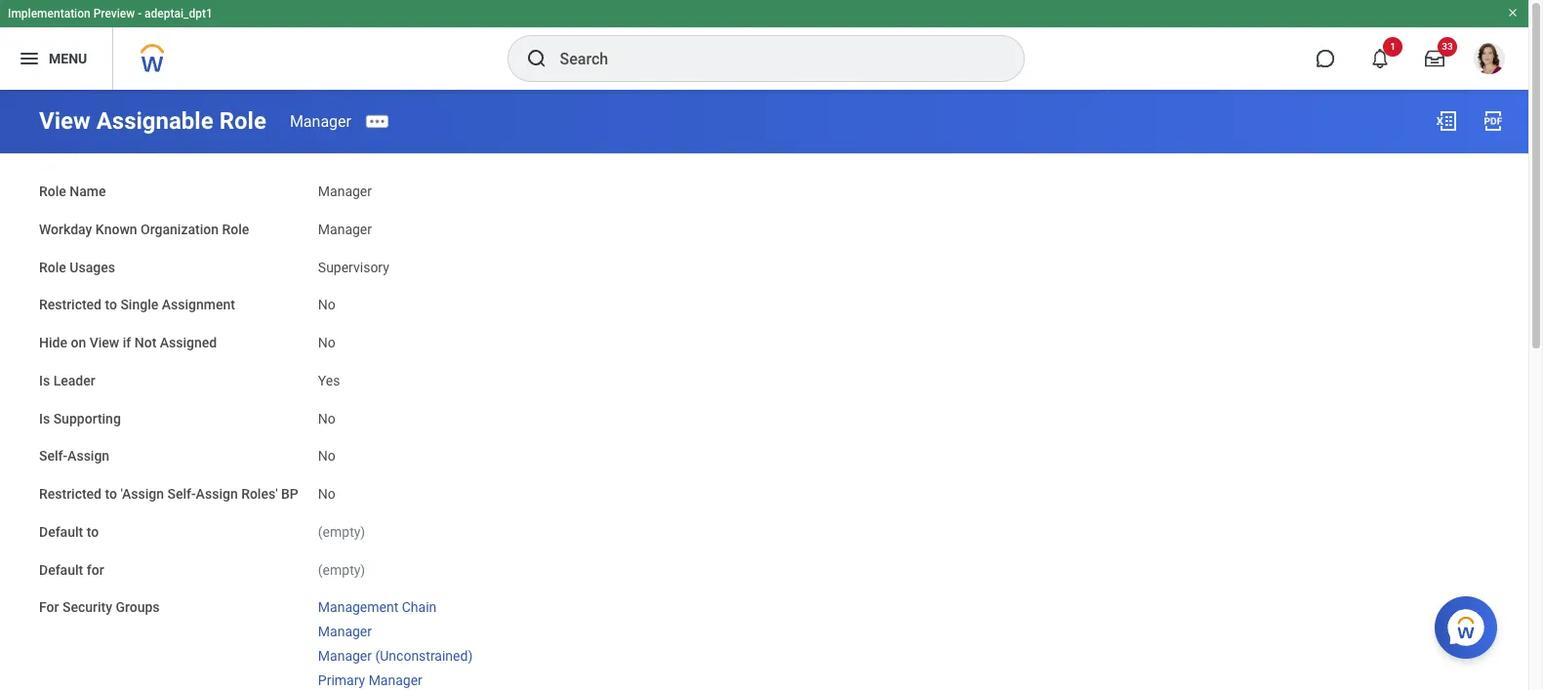 Task type: vqa. For each thing, say whether or not it's contained in the screenshot.
default associated with Default for
yes



Task type: locate. For each thing, give the bounding box(es) containing it.
'assign
[[121, 486, 164, 502]]

0 vertical spatial self-
[[39, 448, 67, 464]]

1 restricted from the top
[[39, 297, 102, 313]]

assign down supporting
[[67, 448, 110, 464]]

view left the if
[[90, 335, 119, 351]]

hide on view if not assigned element
[[318, 323, 336, 352]]

manager link down management
[[318, 620, 372, 640]]

(empty) up management
[[318, 562, 365, 578]]

view down menu
[[39, 107, 90, 135]]

manager up supervisory element
[[318, 221, 372, 237]]

self- down is supporting
[[39, 448, 67, 464]]

is left leader
[[39, 373, 50, 388]]

0 vertical spatial to
[[105, 297, 117, 313]]

1
[[1391, 41, 1396, 52]]

-
[[138, 7, 142, 21]]

no
[[318, 297, 336, 313], [318, 335, 336, 351], [318, 411, 336, 426], [318, 448, 336, 464], [318, 486, 336, 502]]

1 default from the top
[[39, 524, 83, 540]]

restricted for restricted to 'assign self-assign roles' bp
[[39, 486, 102, 502]]

self-assign
[[39, 448, 110, 464]]

view
[[39, 107, 90, 135], [90, 335, 119, 351]]

implementation preview -   adeptai_dpt1
[[8, 7, 213, 21]]

2 (empty) from the top
[[318, 562, 365, 578]]

is leader element
[[318, 361, 340, 390]]

(empty)
[[318, 524, 365, 540], [318, 562, 365, 578]]

role left name
[[39, 184, 66, 199]]

supervisory element
[[318, 255, 389, 275]]

2 no from the top
[[318, 335, 336, 351]]

leader
[[53, 373, 95, 388]]

supervisory
[[318, 259, 389, 275]]

1 is from the top
[[39, 373, 50, 388]]

default to
[[39, 524, 99, 540]]

manager down manager (unconstrained)
[[369, 672, 423, 688]]

self- right 'assign
[[167, 486, 196, 502]]

2 restricted from the top
[[39, 486, 102, 502]]

1 horizontal spatial assign
[[196, 486, 238, 502]]

manager for role name element
[[318, 184, 372, 199]]

role
[[219, 107, 266, 135], [39, 184, 66, 199], [222, 221, 249, 237], [39, 259, 66, 275]]

0 vertical spatial is
[[39, 373, 50, 388]]

is
[[39, 373, 50, 388], [39, 411, 50, 426]]

no up hide on view if not assigned element
[[318, 297, 336, 313]]

workday known organization role
[[39, 221, 249, 237]]

roles'
[[241, 486, 278, 502]]

1 vertical spatial to
[[105, 486, 117, 502]]

no for if
[[318, 335, 336, 351]]

no up restricted to 'assign self-assign roles' bp element
[[318, 448, 336, 464]]

default for default for
[[39, 562, 83, 578]]

no right bp at bottom
[[318, 486, 336, 502]]

33 button
[[1414, 37, 1458, 80]]

is leader
[[39, 373, 95, 388]]

default for
[[39, 562, 104, 578]]

management
[[318, 600, 399, 615]]

restricted
[[39, 297, 102, 313], [39, 486, 102, 502]]

no for assignment
[[318, 297, 336, 313]]

0 vertical spatial manager link
[[290, 112, 352, 130]]

groups
[[116, 600, 160, 615]]

0 horizontal spatial self-
[[39, 448, 67, 464]]

restricted to single assignment
[[39, 297, 235, 313]]

assign left the roles'
[[196, 486, 238, 502]]

manager inside 'link'
[[318, 648, 372, 664]]

menu banner
[[0, 0, 1529, 90]]

0 vertical spatial default
[[39, 524, 83, 540]]

no up "self-assign" element
[[318, 411, 336, 426]]

to left 'assign
[[105, 486, 117, 502]]

5 no from the top
[[318, 486, 336, 502]]

is left supporting
[[39, 411, 50, 426]]

1 no from the top
[[318, 297, 336, 313]]

view assignable role
[[39, 107, 266, 135]]

default up default for at bottom
[[39, 524, 83, 540]]

(unconstrained)
[[375, 648, 473, 664]]

preview
[[93, 7, 135, 21]]

1 vertical spatial restricted
[[39, 486, 102, 502]]

1 (empty) from the top
[[318, 524, 365, 540]]

1 button
[[1359, 37, 1403, 80]]

4 no from the top
[[318, 448, 336, 464]]

for
[[39, 600, 59, 615]]

view assignable role main content
[[0, 90, 1529, 690]]

manager down management
[[318, 624, 372, 640]]

usages
[[70, 259, 115, 275]]

to up for
[[87, 524, 99, 540]]

2 default from the top
[[39, 562, 83, 578]]

0 vertical spatial view
[[39, 107, 90, 135]]

to
[[105, 297, 117, 313], [105, 486, 117, 502], [87, 524, 99, 540]]

1 vertical spatial (empty)
[[318, 562, 365, 578]]

assign
[[67, 448, 110, 464], [196, 486, 238, 502]]

default left for
[[39, 562, 83, 578]]

on
[[71, 335, 86, 351]]

manager link up role name element
[[290, 112, 352, 130]]

0 vertical spatial assign
[[67, 448, 110, 464]]

manager up manager 'element'
[[318, 184, 372, 199]]

0 horizontal spatial assign
[[67, 448, 110, 464]]

items selected list
[[318, 596, 504, 690]]

no up is leader element
[[318, 335, 336, 351]]

manager for manager (unconstrained)
[[318, 648, 372, 664]]

manager link
[[290, 112, 352, 130], [318, 620, 372, 640]]

restricted to 'assign self-assign roles' bp
[[39, 486, 299, 502]]

1 vertical spatial default
[[39, 562, 83, 578]]

menu button
[[0, 27, 113, 90]]

no for self-
[[318, 486, 336, 502]]

restricted up default to
[[39, 486, 102, 502]]

primary manager
[[318, 672, 423, 688]]

1 vertical spatial view
[[90, 335, 119, 351]]

self-
[[39, 448, 67, 464], [167, 486, 196, 502]]

0 vertical spatial (empty)
[[318, 524, 365, 540]]

role name element
[[318, 172, 372, 201]]

hide on view if not assigned
[[39, 335, 217, 351]]

manager up role name element
[[290, 112, 352, 130]]

default
[[39, 524, 83, 540], [39, 562, 83, 578]]

to left single
[[105, 297, 117, 313]]

0 vertical spatial restricted
[[39, 297, 102, 313]]

(empty) down restricted to 'assign self-assign roles' bp element
[[318, 524, 365, 540]]

2 is from the top
[[39, 411, 50, 426]]

manager up primary
[[318, 648, 372, 664]]

for security groups
[[39, 600, 160, 615]]

is supporting element
[[318, 399, 336, 428]]

manager
[[290, 112, 352, 130], [318, 184, 372, 199], [318, 221, 372, 237], [318, 624, 372, 640], [318, 648, 372, 664], [369, 672, 423, 688]]

restricted down role usages
[[39, 297, 102, 313]]

export to excel image
[[1435, 109, 1459, 133]]

1 vertical spatial is
[[39, 411, 50, 426]]

profile logan mcneil image
[[1474, 43, 1506, 78]]

1 horizontal spatial self-
[[167, 486, 196, 502]]

supporting
[[53, 411, 121, 426]]



Task type: describe. For each thing, give the bounding box(es) containing it.
assignment
[[162, 297, 235, 313]]

restricted to 'assign self-assign roles' bp element
[[318, 475, 336, 504]]

manager for the topmost manager 'link'
[[290, 112, 352, 130]]

(empty) for default for
[[318, 562, 365, 578]]

close environment banner image
[[1508, 7, 1519, 19]]

is for is leader
[[39, 373, 50, 388]]

manager for manager 'element'
[[318, 221, 372, 237]]

1 vertical spatial assign
[[196, 486, 238, 502]]

bp
[[281, 486, 299, 502]]

primary
[[318, 672, 365, 688]]

name
[[70, 184, 106, 199]]

management chain link
[[318, 596, 437, 615]]

menu
[[49, 50, 87, 66]]

hide
[[39, 335, 67, 351]]

manager element
[[318, 218, 372, 237]]

search image
[[525, 47, 548, 70]]

chain
[[402, 600, 437, 615]]

manager (unconstrained)
[[318, 648, 473, 664]]

adeptai_dpt1
[[145, 7, 213, 21]]

2 vertical spatial to
[[87, 524, 99, 540]]

role left usages
[[39, 259, 66, 275]]

default for default to
[[39, 524, 83, 540]]

not
[[134, 335, 157, 351]]

role right the assignable
[[219, 107, 266, 135]]

for
[[87, 562, 104, 578]]

to for 'assign
[[105, 486, 117, 502]]

1 vertical spatial manager link
[[318, 620, 372, 640]]

if
[[123, 335, 131, 351]]

manager for bottom manager 'link'
[[318, 624, 372, 640]]

known
[[96, 221, 137, 237]]

view printable version (pdf) image
[[1482, 109, 1506, 133]]

assignable
[[96, 107, 214, 135]]

workday
[[39, 221, 92, 237]]

justify image
[[18, 47, 41, 70]]

notifications large image
[[1371, 49, 1391, 68]]

management chain
[[318, 600, 437, 615]]

33
[[1443, 41, 1454, 52]]

organization
[[141, 221, 219, 237]]

restricted for restricted to single assignment
[[39, 297, 102, 313]]

is for is supporting
[[39, 411, 50, 426]]

3 no from the top
[[318, 411, 336, 426]]

is supporting
[[39, 411, 121, 426]]

Search Workday  search field
[[560, 37, 984, 80]]

role right 'organization'
[[222, 221, 249, 237]]

restricted to single assignment element
[[318, 285, 336, 314]]

role name
[[39, 184, 106, 199]]

yes
[[318, 373, 340, 388]]

self-assign element
[[318, 437, 336, 466]]

inbox large image
[[1426, 49, 1445, 68]]

implementation
[[8, 7, 91, 21]]

to for single
[[105, 297, 117, 313]]

assigned
[[160, 335, 217, 351]]

primary manager link
[[318, 668, 423, 688]]

security
[[62, 600, 112, 615]]

manager (unconstrained) link
[[318, 644, 473, 664]]

1 vertical spatial self-
[[167, 486, 196, 502]]

role usages
[[39, 259, 115, 275]]

(empty) for default to
[[318, 524, 365, 540]]

single
[[121, 297, 158, 313]]



